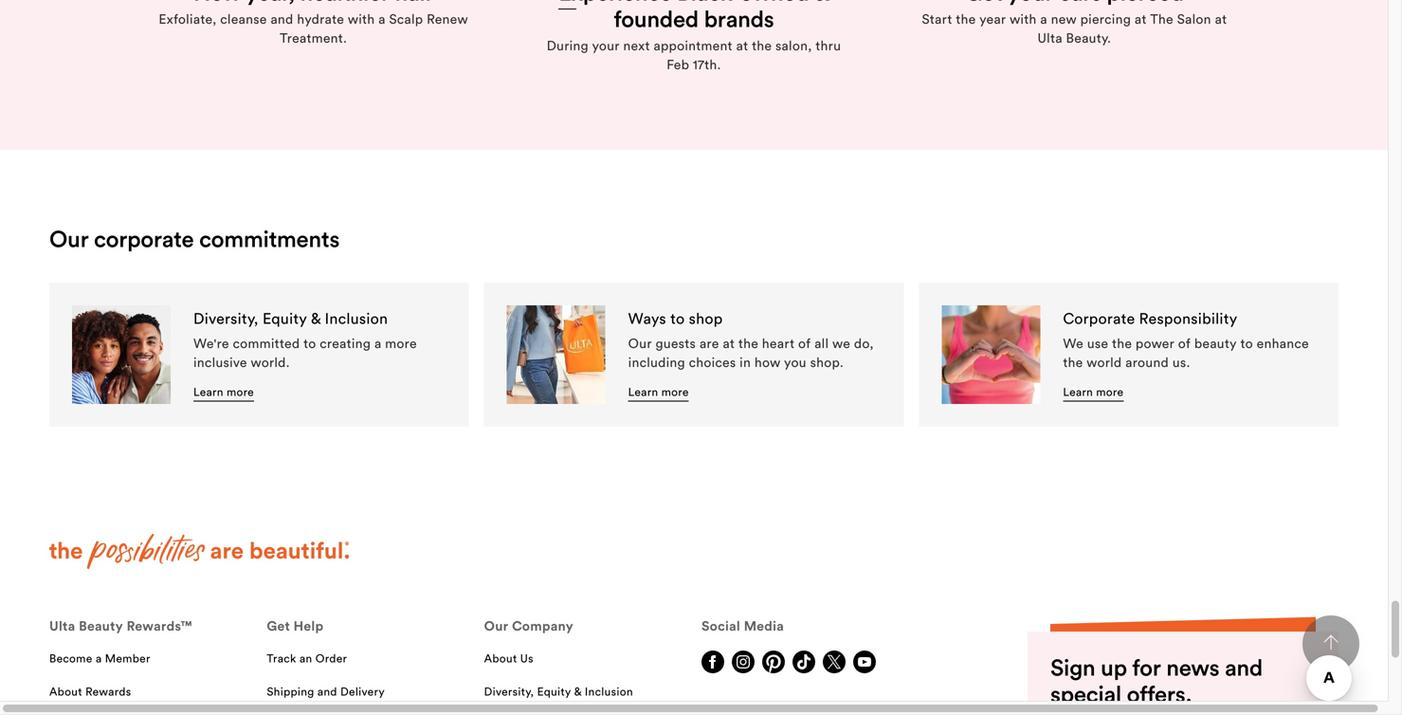 Task type: vqa. For each thing, say whether or not it's contained in the screenshot.
Purity
no



Task type: locate. For each thing, give the bounding box(es) containing it.
2 vertical spatial and
[[318, 685, 337, 699]]

about for about us
[[484, 651, 517, 665]]

2 horizontal spatial learn more
[[1064, 384, 1124, 399]]

& for diversity, equity & inclusion we're committed to creating a more inclusive world.
[[311, 309, 321, 328]]

heart
[[762, 335, 795, 352]]

about
[[484, 651, 517, 665], [49, 685, 82, 699]]

0 vertical spatial equity
[[263, 309, 307, 328]]

ulta inside start the year with a new piercing at the salon at ulta beauty.
[[1038, 29, 1063, 46]]

0 vertical spatial and
[[271, 10, 294, 27]]

inclusion
[[325, 309, 388, 328], [585, 685, 633, 699]]

the left "salon,"
[[752, 37, 772, 54]]

about us link
[[484, 650, 534, 669]]

to inside diversity, equity & inclusion we're committed to creating a more inclusive world.
[[304, 335, 316, 352]]

and down order
[[318, 685, 337, 699]]

more right creating
[[385, 335, 417, 352]]

more for corporate responsibility
[[1097, 384, 1124, 399]]

us
[[521, 651, 534, 665]]

the down the "we"
[[1064, 354, 1084, 371]]

learn down including
[[629, 384, 659, 399]]

to right beauty
[[1241, 335, 1254, 352]]

learn more down including
[[629, 384, 689, 399]]

creating
[[320, 335, 371, 352]]

at
[[1135, 10, 1147, 27], [1216, 10, 1228, 27], [737, 37, 749, 54], [723, 335, 735, 352]]

and up treatment.
[[271, 10, 294, 27]]

1 vertical spatial equity
[[537, 685, 572, 699]]

beauty.
[[1067, 29, 1112, 46]]

to inside ways to shop our guests are at the heart of all we do, including choices in how you shop.
[[671, 309, 685, 328]]

0 horizontal spatial &
[[311, 309, 321, 328]]

1 horizontal spatial equity
[[537, 685, 572, 699]]

member
[[105, 651, 151, 665]]

owned
[[740, 0, 809, 6]]

2 learn from the left
[[629, 384, 659, 399]]

1 horizontal spatial to
[[671, 309, 685, 328]]

a left new
[[1041, 10, 1048, 27]]

learn for corporate
[[1064, 384, 1094, 399]]

more down including
[[662, 384, 689, 399]]

0 horizontal spatial and
[[271, 10, 294, 27]]

diversity, for diversity, equity & inclusion we're committed to creating a more inclusive world.
[[193, 309, 259, 328]]

shop.
[[811, 354, 844, 371]]

track an order
[[267, 651, 347, 665]]

1 vertical spatial diversity,
[[484, 685, 534, 699]]

learn more link
[[193, 384, 254, 402], [629, 384, 689, 402], [1064, 384, 1124, 402]]

to
[[671, 309, 685, 328], [304, 335, 316, 352], [1241, 335, 1254, 352]]

during
[[547, 37, 589, 54]]

1 vertical spatial our
[[629, 335, 652, 352]]

2 horizontal spatial learn
[[1064, 384, 1094, 399]]

0 horizontal spatial of
[[799, 335, 811, 352]]

more down world
[[1097, 384, 1124, 399]]

the possibilities are beautiful image
[[49, 533, 350, 570]]

0 horizontal spatial diversity,
[[193, 309, 259, 328]]

1 horizontal spatial learn more
[[629, 384, 689, 399]]

0 horizontal spatial learn
[[193, 384, 224, 399]]

17th.
[[693, 56, 721, 73]]

0 horizontal spatial learn more link
[[193, 384, 254, 402]]

0 horizontal spatial with
[[348, 10, 375, 27]]

more for diversity, equity & inclusion
[[227, 384, 254, 399]]

1 vertical spatial ulta
[[49, 617, 75, 634]]

of up us.
[[1179, 335, 1191, 352]]

including
[[629, 354, 686, 371]]

2 vertical spatial &
[[574, 685, 582, 699]]

our up including
[[629, 335, 652, 352]]

0 horizontal spatial equity
[[263, 309, 307, 328]]

the inside ways to shop our guests are at the heart of all we do, including choices in how you shop.
[[739, 335, 759, 352]]

more inside diversity, equity & inclusion we're committed to creating a more inclusive world.
[[385, 335, 417, 352]]

ulta up become
[[49, 617, 75, 634]]

0 horizontal spatial to
[[304, 335, 316, 352]]

shipping and delivery
[[267, 685, 385, 699]]

the up the in
[[739, 335, 759, 352]]

1 horizontal spatial with
[[1010, 10, 1037, 27]]

of left all
[[799, 335, 811, 352]]

delivery
[[341, 685, 385, 699]]

about us
[[484, 651, 534, 665]]

beauty
[[79, 617, 123, 634]]

learn more link down inclusive at left
[[193, 384, 254, 402]]

1 of from the left
[[799, 335, 811, 352]]

become
[[49, 651, 93, 665]]

1 learn more link from the left
[[193, 384, 254, 402]]

0 vertical spatial ulta
[[1038, 29, 1063, 46]]

about left us
[[484, 651, 517, 665]]

learn more down inclusive at left
[[193, 384, 254, 399]]

ulta down new
[[1038, 29, 1063, 46]]

our
[[49, 224, 89, 253], [629, 335, 652, 352], [484, 617, 509, 634]]

up
[[1101, 653, 1128, 682]]

beauty
[[1195, 335, 1237, 352]]

learn more link down world
[[1064, 384, 1124, 402]]

0 horizontal spatial about
[[49, 685, 82, 699]]

2 of from the left
[[1179, 335, 1191, 352]]

shipping
[[267, 685, 314, 699]]

more down inclusive at left
[[227, 384, 254, 399]]

2 learn more from the left
[[629, 384, 689, 399]]

the left year at the top right
[[956, 10, 976, 27]]

learn more link for corporate
[[1064, 384, 1124, 402]]

1 vertical spatial and
[[1225, 653, 1263, 682]]

enhance
[[1257, 335, 1310, 352]]

salon
[[1178, 10, 1212, 27]]

use
[[1088, 335, 1109, 352]]

inclusion inside diversity, equity & inclusion we're committed to creating a more inclusive world.
[[325, 309, 388, 328]]

our left 'corporate'
[[49, 224, 89, 253]]

the inside start the year with a new piercing at the salon at ulta beauty.
[[956, 10, 976, 27]]

world
[[1087, 354, 1122, 371]]

a
[[379, 10, 386, 27], [1041, 10, 1048, 27], [375, 335, 382, 352], [96, 651, 102, 665]]

0 vertical spatial our
[[49, 224, 89, 253]]

0 horizontal spatial inclusion
[[325, 309, 388, 328]]

& inside diversity, equity & inclusion we're committed to creating a more inclusive world.
[[311, 309, 321, 328]]

&
[[814, 0, 830, 6], [311, 309, 321, 328], [574, 685, 582, 699]]

at inside "experience black-owned & founded brands during your next appointment at the salon, thru feb 17th."
[[737, 37, 749, 54]]

the right use
[[1113, 335, 1133, 352]]

1 horizontal spatial &
[[574, 685, 582, 699]]

3 learn more link from the left
[[1064, 384, 1124, 402]]

learn down world
[[1064, 384, 1094, 399]]

and right news
[[1225, 653, 1263, 682]]

start
[[922, 10, 953, 27]]

2 horizontal spatial our
[[629, 335, 652, 352]]

inclusion for diversity, equity & inclusion we're committed to creating a more inclusive world.
[[325, 309, 388, 328]]

diversity,
[[193, 309, 259, 328], [484, 685, 534, 699]]

at left the
[[1135, 10, 1147, 27]]

2 horizontal spatial and
[[1225, 653, 1263, 682]]

learn more for diversity,
[[193, 384, 254, 399]]

with right hydrate
[[348, 10, 375, 27]]

0 horizontal spatial ulta
[[49, 617, 75, 634]]

with inside exfoliate, cleanse and hydrate with a scalp renew treatment.
[[348, 10, 375, 27]]

with inside start the year with a new piercing at the salon at ulta beauty.
[[1010, 10, 1037, 27]]

1 horizontal spatial and
[[318, 685, 337, 699]]

3 learn more from the left
[[1064, 384, 1124, 399]]

1 vertical spatial &
[[311, 309, 321, 328]]

and inside exfoliate, cleanse and hydrate with a scalp renew treatment.
[[271, 10, 294, 27]]

diversity, down about us link
[[484, 685, 534, 699]]

2 horizontal spatial learn more link
[[1064, 384, 1124, 402]]

& inside "experience black-owned & founded brands during your next appointment at the salon, thru feb 17th."
[[814, 0, 830, 6]]

social media
[[702, 617, 784, 634]]

1 vertical spatial inclusion
[[585, 685, 633, 699]]

an
[[300, 651, 313, 665]]

a right become
[[96, 651, 102, 665]]

diversity, equity & inclusion we're committed to creating a more inclusive world.
[[193, 309, 417, 371]]

0 vertical spatial inclusion
[[325, 309, 388, 328]]

more for ways to shop
[[662, 384, 689, 399]]

1 horizontal spatial learn more link
[[629, 384, 689, 402]]

to up guests
[[671, 309, 685, 328]]

to left creating
[[304, 335, 316, 352]]

a left scalp
[[379, 10, 386, 27]]

the
[[1151, 10, 1174, 27]]

at down brands
[[737, 37, 749, 54]]

to inside the "corporate responsibility we use the power of beauty to enhance the world around us."
[[1241, 335, 1254, 352]]

in
[[740, 354, 751, 371]]

with right year at the top right
[[1010, 10, 1037, 27]]

at right are
[[723, 335, 735, 352]]

and inside sign up for news and special offers.
[[1225, 653, 1263, 682]]

1 learn more from the left
[[193, 384, 254, 399]]

1 learn from the left
[[193, 384, 224, 399]]

2 horizontal spatial &
[[814, 0, 830, 6]]

2 with from the left
[[1010, 10, 1037, 27]]

news
[[1167, 653, 1220, 682]]

our company
[[484, 617, 574, 634]]

1 horizontal spatial diversity,
[[484, 685, 534, 699]]

0 vertical spatial diversity,
[[193, 309, 259, 328]]

learn more link down including
[[629, 384, 689, 402]]

cleanse
[[220, 10, 267, 27]]

0 vertical spatial &
[[814, 0, 830, 6]]

youtube image
[[854, 650, 876, 673]]

0 horizontal spatial learn more
[[193, 384, 254, 399]]

learn
[[193, 384, 224, 399], [629, 384, 659, 399], [1064, 384, 1094, 399]]

year
[[980, 10, 1007, 27]]

more
[[385, 335, 417, 352], [227, 384, 254, 399], [662, 384, 689, 399], [1097, 384, 1124, 399]]

equity inside diversity, equity & inclusion we're committed to creating a more inclusive world.
[[263, 309, 307, 328]]

1 horizontal spatial of
[[1179, 335, 1191, 352]]

2 horizontal spatial to
[[1241, 335, 1254, 352]]

a inside exfoliate, cleanse and hydrate with a scalp renew treatment.
[[379, 10, 386, 27]]

you
[[785, 354, 807, 371]]

equity
[[263, 309, 307, 328], [537, 685, 572, 699]]

the
[[956, 10, 976, 27], [752, 37, 772, 54], [739, 335, 759, 352], [1113, 335, 1133, 352], [1064, 354, 1084, 371]]

ways
[[629, 309, 667, 328]]

learn more
[[193, 384, 254, 399], [629, 384, 689, 399], [1064, 384, 1124, 399]]

0 vertical spatial about
[[484, 651, 517, 665]]

the inside "experience black-owned & founded brands during your next appointment at the salon, thru feb 17th."
[[752, 37, 772, 54]]

how
[[755, 354, 781, 371]]

learn down inclusive at left
[[193, 384, 224, 399]]

with
[[348, 10, 375, 27], [1010, 10, 1037, 27]]

1 horizontal spatial inclusion
[[585, 685, 633, 699]]

2 vertical spatial our
[[484, 617, 509, 634]]

0 horizontal spatial our
[[49, 224, 89, 253]]

diversity, inside diversity, equity & inclusion we're committed to creating a more inclusive world.
[[193, 309, 259, 328]]

1 horizontal spatial learn
[[629, 384, 659, 399]]

learn more down world
[[1064, 384, 1124, 399]]

learn more link for ways
[[629, 384, 689, 402]]

we're
[[193, 335, 229, 352]]

diversity, up we're
[[193, 309, 259, 328]]

our inside ways to shop our guests are at the heart of all we do, including choices in how you shop.
[[629, 335, 652, 352]]

1 horizontal spatial ulta
[[1038, 29, 1063, 46]]

1 vertical spatial about
[[49, 685, 82, 699]]

learn more for ways
[[629, 384, 689, 399]]

3 learn from the left
[[1064, 384, 1094, 399]]

1 with from the left
[[348, 10, 375, 27]]

of
[[799, 335, 811, 352], [1179, 335, 1191, 352]]

our up about us
[[484, 617, 509, 634]]

1 horizontal spatial our
[[484, 617, 509, 634]]

ulta
[[1038, 29, 1063, 46], [49, 617, 75, 634]]

founded
[[614, 4, 699, 33]]

treatment.
[[280, 29, 347, 46]]

1 horizontal spatial about
[[484, 651, 517, 665]]

about for about rewards
[[49, 685, 82, 699]]

a right creating
[[375, 335, 382, 352]]

2 learn more link from the left
[[629, 384, 689, 402]]

about down become
[[49, 685, 82, 699]]

corporate
[[94, 224, 194, 253]]

twitter image
[[823, 650, 846, 673]]



Task type: describe. For each thing, give the bounding box(es) containing it.
rewards™
[[127, 617, 192, 634]]

diversity, equity & inclusion
[[484, 685, 633, 699]]

get help
[[267, 617, 324, 634]]

do,
[[854, 335, 874, 352]]

exfoliate,
[[159, 10, 217, 27]]

appointment
[[654, 37, 733, 54]]

offers.
[[1127, 679, 1192, 708]]

scalp
[[389, 10, 423, 27]]

sign up for news and special offers.
[[1051, 653, 1263, 708]]

back to top image
[[1324, 635, 1339, 650]]

about rewards link
[[49, 684, 131, 702]]

learn for ways
[[629, 384, 659, 399]]

committed
[[233, 335, 300, 352]]

ulta beauty rewards™
[[49, 617, 192, 634]]

diversity, equity & inclusion image
[[72, 305, 171, 404]]

your
[[592, 37, 620, 54]]

order
[[316, 651, 347, 665]]

around
[[1126, 354, 1169, 371]]

world.
[[251, 354, 290, 371]]

renew
[[427, 10, 468, 27]]

learn more link for diversity,
[[193, 384, 254, 402]]

salon,
[[776, 37, 812, 54]]

piercing
[[1081, 10, 1132, 27]]

at inside ways to shop our guests are at the heart of all we do, including choices in how you shop.
[[723, 335, 735, 352]]

all
[[815, 335, 829, 352]]

our corporate commitments
[[49, 224, 340, 253]]

are
[[700, 335, 720, 352]]

diversity, for diversity, equity & inclusion
[[484, 685, 534, 699]]

equity for diversity, equity & inclusion we're committed to creating a more inclusive world.
[[263, 309, 307, 328]]

guests
[[656, 335, 696, 352]]

get
[[267, 617, 290, 634]]

black-
[[677, 0, 740, 6]]

ways to shop image
[[507, 305, 606, 404]]

instagram image
[[732, 650, 755, 673]]

corporate responsibility we use the power of beauty to enhance the world around us.
[[1064, 309, 1310, 371]]

power
[[1136, 335, 1175, 352]]

us.
[[1173, 354, 1191, 371]]

of inside ways to shop our guests are at the heart of all we do, including choices in how you shop.
[[799, 335, 811, 352]]

ways to shop our guests are at the heart of all we do, including choices in how you shop.
[[629, 309, 874, 371]]

thru
[[816, 37, 842, 54]]

exfoliate, cleanse and hydrate with a scalp renew treatment. link
[[158, 0, 469, 47]]

shop
[[689, 309, 723, 328]]

media
[[744, 617, 784, 634]]

new
[[1051, 10, 1077, 27]]

become a member link
[[49, 650, 151, 669]]

commitments
[[199, 224, 340, 253]]

tiktok image
[[793, 650, 816, 673]]

choices
[[689, 354, 736, 371]]

start the year with a new piercing at the salon at ulta beauty.
[[922, 10, 1228, 46]]

company
[[512, 617, 574, 634]]

a inside diversity, equity & inclusion we're committed to creating a more inclusive world.
[[375, 335, 382, 352]]

about rewards
[[49, 685, 131, 699]]

feb
[[667, 56, 690, 73]]

special
[[1051, 679, 1122, 708]]

exfoliate, cleanse and hydrate with a scalp renew treatment.
[[159, 10, 468, 46]]

of inside the "corporate responsibility we use the power of beauty to enhance the world around us."
[[1179, 335, 1191, 352]]

our for our corporate commitments
[[49, 224, 89, 253]]

learn for diversity,
[[193, 384, 224, 399]]

become a member
[[49, 651, 151, 665]]

we
[[1064, 335, 1084, 352]]

we
[[833, 335, 851, 352]]

help
[[294, 617, 324, 634]]

corporate responsibility image
[[942, 305, 1041, 404]]

social
[[702, 617, 741, 634]]

facebook image
[[702, 650, 725, 673]]

inclusive
[[193, 354, 247, 371]]

at right salon
[[1216, 10, 1228, 27]]

inclusion for diversity, equity & inclusion
[[585, 685, 633, 699]]

responsibility
[[1140, 309, 1238, 328]]

experience
[[559, 0, 672, 6]]

for
[[1133, 653, 1161, 682]]

& for diversity, equity & inclusion
[[574, 685, 582, 699]]

diversity, equity & inclusion link
[[484, 684, 633, 702]]

track
[[267, 651, 296, 665]]

sign
[[1051, 653, 1096, 682]]

track an order link
[[267, 650, 347, 669]]

equity for diversity, equity & inclusion
[[537, 685, 572, 699]]

learn more for corporate
[[1064, 384, 1124, 399]]

shipping and delivery link
[[267, 684, 385, 702]]

experience black-owned & founded brands during your next appointment at the salon, thru feb 17th.
[[547, 0, 842, 73]]

start the year with a new piercing at the salon at ulta beauty. link
[[919, 0, 1230, 47]]

hydrate
[[297, 10, 344, 27]]

and inside shipping and delivery link
[[318, 685, 337, 699]]

our for our company
[[484, 617, 509, 634]]

corporate
[[1064, 309, 1136, 328]]

a inside start the year with a new piercing at the salon at ulta beauty.
[[1041, 10, 1048, 27]]

pinterest image
[[763, 650, 785, 673]]

next
[[624, 37, 650, 54]]

rewards
[[85, 685, 131, 699]]



